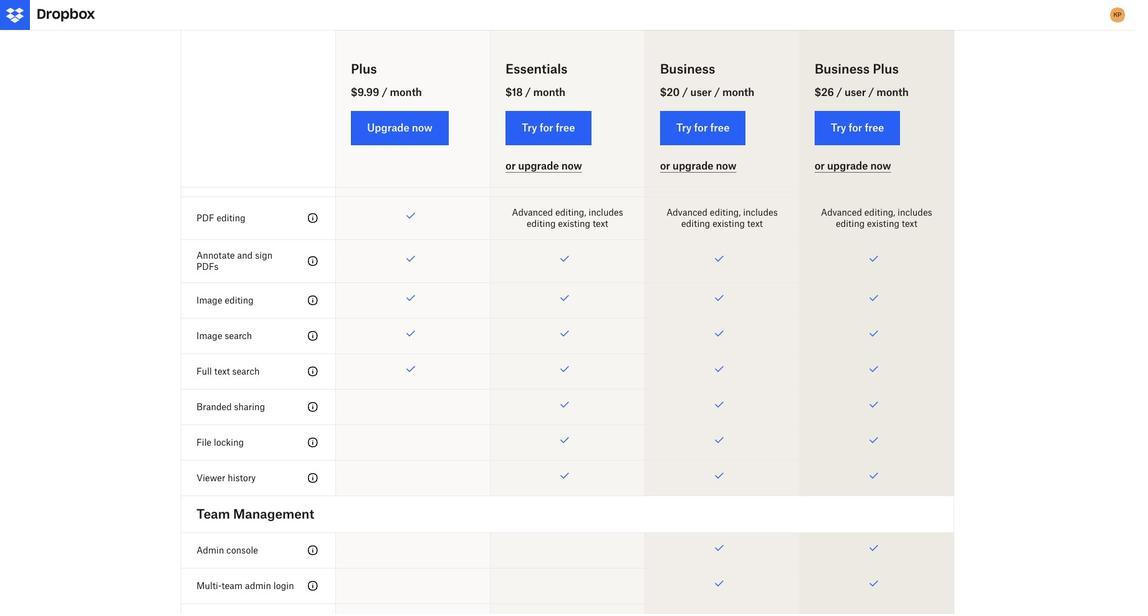 Task type: locate. For each thing, give the bounding box(es) containing it.
0 vertical spatial standard image
[[306, 293, 321, 308]]

/
[[382, 86, 388, 99], [525, 86, 531, 99], [682, 86, 688, 99], [714, 86, 720, 99], [837, 86, 842, 99], [869, 86, 874, 99]]

3 for from the left
[[849, 122, 862, 134]]

team management
[[196, 506, 314, 522]]

1 plus from the left
[[351, 61, 377, 77]]

$20
[[660, 86, 680, 99]]

business for business plus
[[815, 61, 870, 77]]

1 editing, from the left
[[555, 207, 586, 218]]

try for free link
[[506, 111, 591, 145], [660, 111, 746, 145], [815, 111, 900, 145]]

free down $26 / user / month
[[865, 122, 884, 134]]

2 horizontal spatial or
[[815, 160, 825, 172]]

1 standard image from the top
[[306, 293, 321, 308]]

try for free link down $18 / month
[[506, 111, 591, 145]]

user down business plus
[[845, 86, 866, 99]]

1 / from the left
[[382, 86, 388, 99]]

image editing
[[196, 295, 254, 306]]

upgrade for 1st or upgrade now link from left
[[518, 160, 559, 172]]

2 horizontal spatial for
[[849, 122, 862, 134]]

1 try for free link from the left
[[506, 111, 591, 145]]

existing
[[558, 218, 590, 229], [713, 218, 745, 229], [867, 218, 900, 229]]

or upgrade now link
[[506, 160, 582, 172], [660, 160, 737, 172], [815, 160, 891, 172]]

editing
[[217, 213, 246, 223], [527, 218, 556, 229], [681, 218, 710, 229], [836, 218, 865, 229], [225, 295, 254, 306]]

2 horizontal spatial existing
[[867, 218, 900, 229]]

2 image from the top
[[196, 331, 222, 341]]

pdfs
[[196, 261, 219, 272]]

3 or from the left
[[815, 160, 825, 172]]

1 horizontal spatial plus
[[873, 61, 899, 77]]

1 for from the left
[[540, 122, 553, 134]]

0 horizontal spatial existing
[[558, 218, 590, 229]]

1 horizontal spatial business
[[815, 61, 870, 77]]

free
[[556, 122, 575, 134], [710, 122, 730, 134], [865, 122, 884, 134]]

try for free for 2nd or upgrade now link from the left
[[676, 122, 730, 134]]

2 try for free link from the left
[[660, 111, 746, 145]]

1 upgrade from the left
[[518, 160, 559, 172]]

2 standard image from the top
[[306, 471, 321, 486]]

1 horizontal spatial advanced
[[667, 207, 708, 218]]

3 try for free from the left
[[831, 122, 884, 134]]

user for $26
[[845, 86, 866, 99]]

3 / from the left
[[682, 86, 688, 99]]

try for free link for 1st or upgrade now link from left
[[506, 111, 591, 145]]

3 editing, from the left
[[865, 207, 895, 218]]

1 standard image from the top
[[306, 211, 321, 226]]

4 month from the left
[[877, 86, 909, 99]]

0 horizontal spatial advanced editing, includes editing existing text
[[512, 207, 623, 229]]

standard image for full text search
[[306, 364, 321, 379]]

standard image
[[306, 211, 321, 226], [306, 254, 321, 269], [306, 329, 321, 344], [306, 364, 321, 379], [306, 400, 321, 415], [306, 435, 321, 450], [306, 543, 321, 558], [306, 579, 321, 594]]

try
[[522, 122, 537, 134], [676, 122, 692, 134], [831, 122, 846, 134]]

1 business from the left
[[660, 61, 715, 77]]

8 standard image from the top
[[306, 579, 321, 594]]

upgrade for 2nd or upgrade now link from the left
[[673, 160, 714, 172]]

annotate
[[196, 250, 235, 261]]

1 try from the left
[[522, 122, 537, 134]]

2 month from the left
[[533, 86, 565, 99]]

for down $20 / user / month
[[694, 122, 708, 134]]

history
[[228, 473, 256, 483]]

for for first or upgrade now link from right
[[849, 122, 862, 134]]

3 try from the left
[[831, 122, 846, 134]]

2 horizontal spatial upgrade
[[827, 160, 868, 172]]

2 horizontal spatial try
[[831, 122, 846, 134]]

1 horizontal spatial or
[[660, 160, 670, 172]]

2 editing, from the left
[[710, 207, 741, 218]]

3 standard image from the top
[[306, 329, 321, 344]]

upgrade now link
[[351, 111, 449, 145]]

admin
[[196, 545, 224, 556]]

advanced
[[512, 207, 553, 218], [667, 207, 708, 218], [821, 207, 862, 218]]

0 horizontal spatial business
[[660, 61, 715, 77]]

management
[[233, 506, 314, 522]]

for down $18 / month
[[540, 122, 553, 134]]

1 horizontal spatial try for free
[[676, 122, 730, 134]]

file
[[196, 437, 212, 448]]

2 horizontal spatial try for free link
[[815, 111, 900, 145]]

0 horizontal spatial includes
[[589, 207, 623, 218]]

search up full text search
[[225, 331, 252, 341]]

1 image from the top
[[196, 295, 222, 306]]

2 advanced from the left
[[667, 207, 708, 218]]

/ for $18
[[525, 86, 531, 99]]

search
[[225, 331, 252, 341], [232, 366, 260, 377]]

1 or upgrade now from the left
[[506, 160, 582, 172]]

standard image for image editing
[[306, 293, 321, 308]]

1 try for free from the left
[[522, 122, 575, 134]]

for
[[540, 122, 553, 134], [694, 122, 708, 134], [849, 122, 862, 134]]

$9.99
[[351, 86, 379, 99]]

image
[[196, 295, 222, 306], [196, 331, 222, 341]]

1 includes from the left
[[589, 207, 623, 218]]

try down $18 / month
[[522, 122, 537, 134]]

free down $20 / user / month
[[710, 122, 730, 134]]

includes
[[589, 207, 623, 218], [743, 207, 778, 218], [898, 207, 932, 218]]

0 horizontal spatial or upgrade now link
[[506, 160, 582, 172]]

viewer
[[196, 473, 225, 483]]

editing,
[[555, 207, 586, 218], [710, 207, 741, 218], [865, 207, 895, 218]]

try for free down $20 / user / month
[[676, 122, 730, 134]]

upgrade for first or upgrade now link from right
[[827, 160, 868, 172]]

business up $26
[[815, 61, 870, 77]]

try for free down $18 / month
[[522, 122, 575, 134]]

2 or from the left
[[660, 160, 670, 172]]

2 try from the left
[[676, 122, 692, 134]]

1 horizontal spatial user
[[845, 86, 866, 99]]

1 advanced from the left
[[512, 207, 553, 218]]

user for $20
[[691, 86, 712, 99]]

image for image search
[[196, 331, 222, 341]]

1 horizontal spatial existing
[[713, 218, 745, 229]]

pdf
[[196, 213, 214, 223]]

1 vertical spatial search
[[232, 366, 260, 377]]

image search
[[196, 331, 252, 341]]

3 free from the left
[[865, 122, 884, 134]]

or upgrade now
[[506, 160, 582, 172], [660, 160, 737, 172], [815, 160, 891, 172]]

business
[[660, 61, 715, 77], [815, 61, 870, 77]]

included element
[[336, 0, 490, 32], [491, 0, 645, 32], [645, 0, 799, 32], [800, 0, 954, 32], [336, 33, 490, 75], [645, 33, 799, 75], [645, 604, 799, 614], [800, 604, 954, 614]]

0 horizontal spatial user
[[691, 86, 712, 99]]

team
[[222, 581, 243, 591]]

plus
[[351, 61, 377, 77], [873, 61, 899, 77]]

try down $26
[[831, 122, 846, 134]]

1 horizontal spatial upgrade
[[673, 160, 714, 172]]

0 horizontal spatial editing,
[[555, 207, 586, 218]]

2 user from the left
[[845, 86, 866, 99]]

2 or upgrade now link from the left
[[660, 160, 737, 172]]

$26
[[815, 86, 834, 99]]

1 horizontal spatial for
[[694, 122, 708, 134]]

multi-team admin login
[[196, 581, 294, 591]]

not included image
[[336, 390, 490, 425], [336, 425, 490, 460], [336, 461, 490, 496], [336, 533, 490, 568], [491, 533, 645, 568], [336, 569, 490, 604], [491, 569, 645, 604], [336, 604, 490, 614], [491, 604, 645, 614]]

1 horizontal spatial try for free link
[[660, 111, 746, 145]]

try for free link down $26 / user / month
[[815, 111, 900, 145]]

2 standard image from the top
[[306, 254, 321, 269]]

3 advanced from the left
[[821, 207, 862, 218]]

try for free
[[522, 122, 575, 134], [676, 122, 730, 134], [831, 122, 884, 134]]

3 or upgrade now from the left
[[815, 160, 891, 172]]

0 horizontal spatial plus
[[351, 61, 377, 77]]

try down $20
[[676, 122, 692, 134]]

user
[[691, 86, 712, 99], [845, 86, 866, 99]]

1 horizontal spatial try
[[676, 122, 692, 134]]

2 business from the left
[[815, 61, 870, 77]]

2 or upgrade now from the left
[[660, 160, 737, 172]]

for down $26 / user / month
[[849, 122, 862, 134]]

branded
[[196, 402, 232, 412]]

0 horizontal spatial free
[[556, 122, 575, 134]]

1 horizontal spatial or upgrade now link
[[660, 160, 737, 172]]

2 horizontal spatial advanced
[[821, 207, 862, 218]]

0 vertical spatial search
[[225, 331, 252, 341]]

1 vertical spatial image
[[196, 331, 222, 341]]

2 for from the left
[[694, 122, 708, 134]]

1 user from the left
[[691, 86, 712, 99]]

5 / from the left
[[837, 86, 842, 99]]

3 try for free link from the left
[[815, 111, 900, 145]]

or for 1st or upgrade now link from left
[[506, 160, 516, 172]]

0 horizontal spatial for
[[540, 122, 553, 134]]

month
[[390, 86, 422, 99], [533, 86, 565, 99], [723, 86, 755, 99], [877, 86, 909, 99]]

business up $20
[[660, 61, 715, 77]]

or for first or upgrade now link from right
[[815, 160, 825, 172]]

3 upgrade from the left
[[827, 160, 868, 172]]

plus up $9.99
[[351, 61, 377, 77]]

2 horizontal spatial or upgrade now link
[[815, 160, 891, 172]]

$20 / user / month
[[660, 86, 755, 99]]

$26 / user / month
[[815, 86, 909, 99]]

2 try for free from the left
[[676, 122, 730, 134]]

user right $20
[[691, 86, 712, 99]]

4 / from the left
[[714, 86, 720, 99]]

standard image for admin console
[[306, 543, 321, 558]]

1 horizontal spatial includes
[[743, 207, 778, 218]]

2 horizontal spatial try for free
[[831, 122, 884, 134]]

2 horizontal spatial advanced editing, includes editing existing text
[[821, 207, 932, 229]]

sharing
[[234, 402, 265, 412]]

2 / from the left
[[525, 86, 531, 99]]

try for free for first or upgrade now link from right
[[831, 122, 884, 134]]

image down pdfs
[[196, 295, 222, 306]]

kp button
[[1108, 5, 1128, 25]]

now
[[412, 122, 433, 134], [561, 160, 582, 172], [716, 160, 737, 172], [871, 160, 891, 172]]

0 horizontal spatial upgrade
[[518, 160, 559, 172]]

0 horizontal spatial advanced
[[512, 207, 553, 218]]

2 horizontal spatial or upgrade now
[[815, 160, 891, 172]]

text
[[593, 218, 608, 229], [747, 218, 763, 229], [902, 218, 918, 229], [214, 366, 230, 377]]

image up full
[[196, 331, 222, 341]]

0 horizontal spatial or upgrade now
[[506, 160, 582, 172]]

2 horizontal spatial includes
[[898, 207, 932, 218]]

0 horizontal spatial try for free
[[522, 122, 575, 134]]

6 standard image from the top
[[306, 435, 321, 450]]

5 standard image from the top
[[306, 400, 321, 415]]

search up sharing
[[232, 366, 260, 377]]

2 horizontal spatial editing,
[[865, 207, 895, 218]]

or
[[506, 160, 516, 172], [660, 160, 670, 172], [815, 160, 825, 172]]

upgrade
[[367, 122, 409, 134]]

1 vertical spatial standard image
[[306, 471, 321, 486]]

4 standard image from the top
[[306, 364, 321, 379]]

0 horizontal spatial or
[[506, 160, 516, 172]]

upgrade
[[518, 160, 559, 172], [673, 160, 714, 172], [827, 160, 868, 172]]

business for business
[[660, 61, 715, 77]]

try for free down $26 / user / month
[[831, 122, 884, 134]]

1 or from the left
[[506, 160, 516, 172]]

plus up $26 / user / month
[[873, 61, 899, 77]]

multi-
[[196, 581, 222, 591]]

standard image
[[306, 293, 321, 308], [306, 471, 321, 486]]

1 horizontal spatial editing,
[[710, 207, 741, 218]]

1 horizontal spatial free
[[710, 122, 730, 134]]

2 horizontal spatial free
[[865, 122, 884, 134]]

free down $18 / month
[[556, 122, 575, 134]]

1 horizontal spatial or upgrade now
[[660, 160, 737, 172]]

0 horizontal spatial try
[[522, 122, 537, 134]]

sign
[[255, 250, 273, 261]]

0 horizontal spatial try for free link
[[506, 111, 591, 145]]

try for free link for first or upgrade now link from right
[[815, 111, 900, 145]]

0 vertical spatial image
[[196, 295, 222, 306]]

3 advanced editing, includes editing existing text from the left
[[821, 207, 932, 229]]

7 standard image from the top
[[306, 543, 321, 558]]

1 horizontal spatial advanced editing, includes editing existing text
[[667, 207, 778, 229]]

standard image for image search
[[306, 329, 321, 344]]

try for free link down $20 / user / month
[[660, 111, 746, 145]]

2 upgrade from the left
[[673, 160, 714, 172]]

advanced editing, includes editing existing text
[[512, 207, 623, 229], [667, 207, 778, 229], [821, 207, 932, 229]]



Task type: vqa. For each thing, say whether or not it's contained in the screenshot.
the "Try for free" for 2nd Try for free 'link' from the right
yes



Task type: describe. For each thing, give the bounding box(es) containing it.
full
[[196, 366, 212, 377]]

1 month from the left
[[390, 86, 422, 99]]

$18 / month
[[506, 86, 565, 99]]

full text search
[[196, 366, 260, 377]]

locking
[[214, 437, 244, 448]]

console
[[227, 545, 258, 556]]

try for free for 1st or upgrade now link from left
[[522, 122, 575, 134]]

business plus
[[815, 61, 899, 77]]

/ for $26
[[837, 86, 842, 99]]

standard image for pdf editing
[[306, 211, 321, 226]]

pdf editing
[[196, 213, 246, 223]]

essentials
[[506, 61, 568, 77]]

3 or upgrade now link from the left
[[815, 160, 891, 172]]

image for image editing
[[196, 295, 222, 306]]

viewer history
[[196, 473, 256, 483]]

team
[[196, 506, 230, 522]]

1 or upgrade now link from the left
[[506, 160, 582, 172]]

standard image for annotate and sign pdfs
[[306, 254, 321, 269]]

try for free link for 2nd or upgrade now link from the left
[[660, 111, 746, 145]]

2 advanced editing, includes editing existing text from the left
[[667, 207, 778, 229]]

admin
[[245, 581, 271, 591]]

/ for $9.99
[[382, 86, 388, 99]]

now for first or upgrade now link from right
[[871, 160, 891, 172]]

admin console
[[196, 545, 258, 556]]

6 / from the left
[[869, 86, 874, 99]]

for for 2nd or upgrade now link from the left
[[694, 122, 708, 134]]

1 existing from the left
[[558, 218, 590, 229]]

try for first or upgrade now link from right's try for free link
[[831, 122, 846, 134]]

3 month from the left
[[723, 86, 755, 99]]

2 includes from the left
[[743, 207, 778, 218]]

$18
[[506, 86, 523, 99]]

2 existing from the left
[[713, 218, 745, 229]]

branded sharing
[[196, 402, 265, 412]]

standard image for file locking
[[306, 435, 321, 450]]

3 existing from the left
[[867, 218, 900, 229]]

standard image for branded sharing
[[306, 400, 321, 415]]

for for 1st or upgrade now link from left
[[540, 122, 553, 134]]

1 advanced editing, includes editing existing text from the left
[[512, 207, 623, 229]]

now for 2nd or upgrade now link from the left
[[716, 160, 737, 172]]

try for try for free link related to 2nd or upgrade now link from the left
[[676, 122, 692, 134]]

2 free from the left
[[710, 122, 730, 134]]

standard image for multi-team admin login
[[306, 579, 321, 594]]

try for try for free link associated with 1st or upgrade now link from left
[[522, 122, 537, 134]]

annotate and sign pdfs
[[196, 250, 273, 272]]

or for 2nd or upgrade now link from the left
[[660, 160, 670, 172]]

now for 1st or upgrade now link from left
[[561, 160, 582, 172]]

$9.99 / month
[[351, 86, 422, 99]]

standard image for viewer history
[[306, 471, 321, 486]]

login
[[274, 581, 294, 591]]

kp
[[1114, 11, 1122, 19]]

upgrade now
[[367, 122, 433, 134]]

/ for $20
[[682, 86, 688, 99]]

and
[[237, 250, 253, 261]]

1 free from the left
[[556, 122, 575, 134]]

2 plus from the left
[[873, 61, 899, 77]]

3 includes from the left
[[898, 207, 932, 218]]

file locking
[[196, 437, 244, 448]]



